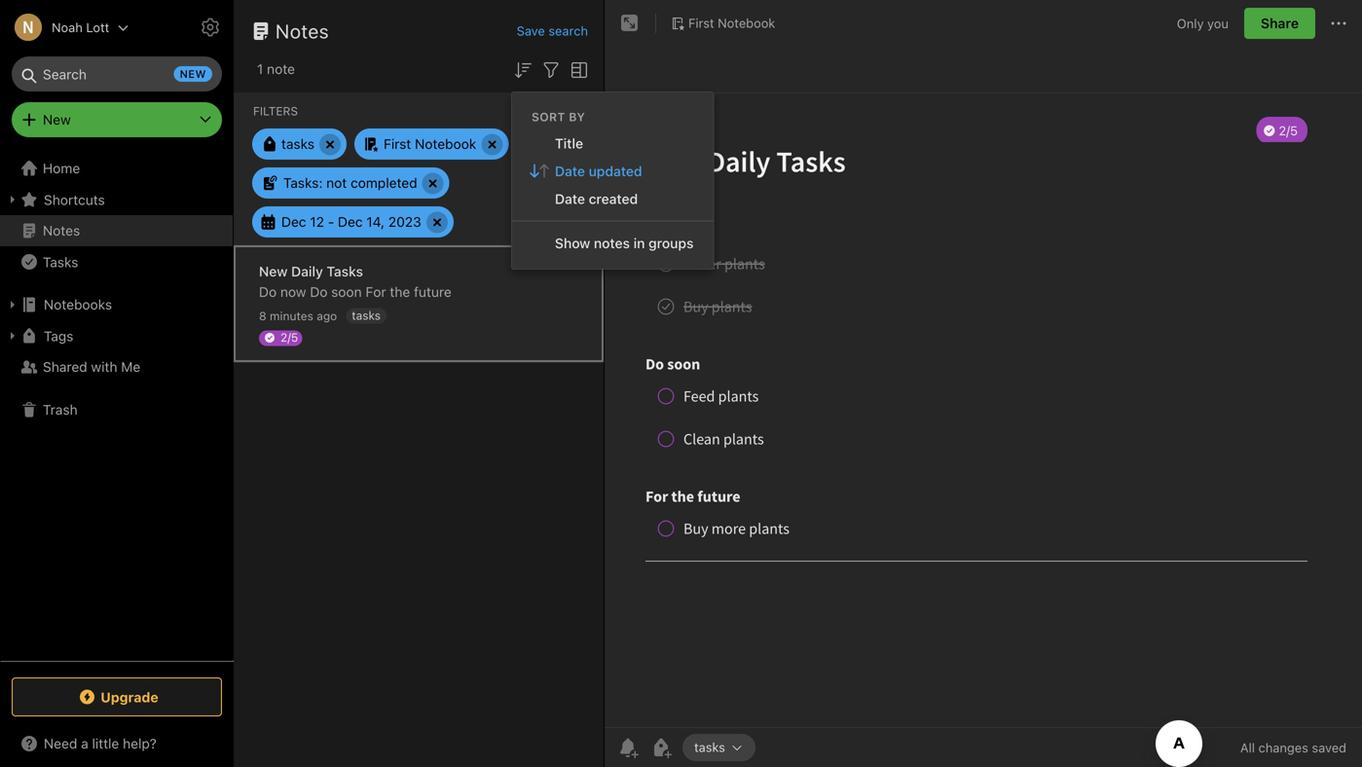 Task type: locate. For each thing, give the bounding box(es) containing it.
tasks button up tasks:
[[252, 129, 347, 160]]

more actions image
[[1327, 12, 1350, 35]]

shared
[[43, 359, 87, 375]]

created
[[589, 191, 638, 207]]

Note Editor text field
[[605, 93, 1362, 727]]

0 horizontal spatial notebook
[[415, 136, 476, 152]]

tasks
[[281, 136, 315, 152], [352, 309, 381, 322], [694, 740, 725, 755]]

first notebook
[[688, 16, 775, 30], [384, 136, 476, 152]]

tasks: not completed button
[[252, 167, 449, 199]]

1 horizontal spatial notebook
[[718, 16, 775, 30]]

0 horizontal spatial first
[[384, 136, 411, 152]]

1 date from the top
[[555, 163, 585, 179]]

clear button
[[559, 104, 588, 118]]

new up home
[[43, 111, 71, 128]]

first up completed
[[384, 136, 411, 152]]

0 vertical spatial notes
[[276, 19, 329, 42]]

do
[[259, 284, 277, 300], [310, 284, 328, 300]]

1 vertical spatial date
[[555, 191, 585, 207]]

save search
[[517, 23, 588, 38]]

1 note
[[257, 61, 295, 77]]

tags
[[44, 328, 73, 344]]

1 vertical spatial first notebook button
[[354, 129, 509, 160]]

1 horizontal spatial do
[[310, 284, 328, 300]]

new button
[[12, 102, 222, 137]]

the
[[390, 284, 410, 300]]

-
[[328, 214, 334, 230]]

notebook
[[718, 16, 775, 30], [415, 136, 476, 152]]

1 vertical spatial first notebook
[[384, 136, 476, 152]]

shortcuts
[[44, 192, 105, 208]]

do down new daily tasks
[[310, 284, 328, 300]]

notes up note
[[276, 19, 329, 42]]

not
[[326, 175, 347, 191]]

dec right -
[[338, 214, 363, 230]]

first
[[688, 16, 714, 30], [384, 136, 411, 152]]

1 horizontal spatial tasks
[[352, 309, 381, 322]]

Account field
[[0, 8, 129, 47]]

saved
[[1312, 740, 1347, 755]]

1 vertical spatial notes
[[43, 222, 80, 239]]

new
[[43, 111, 71, 128], [259, 263, 288, 279]]

updated
[[589, 163, 642, 179]]

by
[[569, 110, 585, 123]]

1 horizontal spatial first notebook button
[[664, 10, 782, 37]]

add filters image
[[539, 58, 563, 82]]

shortcuts button
[[0, 184, 233, 215]]

0 horizontal spatial notes
[[43, 222, 80, 239]]

title
[[555, 135, 583, 151]]

noah lott
[[52, 20, 109, 35]]

1 do from the left
[[259, 284, 277, 300]]

new for new
[[43, 111, 71, 128]]

home link
[[0, 153, 234, 184]]

first for first notebook "button" inside the note window "element"
[[688, 16, 714, 30]]

future
[[414, 284, 452, 300]]

date down the date updated at left
[[555, 191, 585, 207]]

1 horizontal spatial first notebook
[[688, 16, 775, 30]]

0 horizontal spatial first notebook button
[[354, 129, 509, 160]]

first notebook button up completed
[[354, 129, 509, 160]]

0 horizontal spatial tasks
[[43, 254, 78, 270]]

0 vertical spatial new
[[43, 111, 71, 128]]

new for new daily tasks
[[259, 263, 288, 279]]

new inside popup button
[[43, 111, 71, 128]]

tasks up tasks:
[[281, 136, 315, 152]]

tree containing home
[[0, 153, 234, 660]]

0 vertical spatial first notebook
[[688, 16, 775, 30]]

search
[[549, 23, 588, 38]]

1 horizontal spatial dec
[[338, 214, 363, 230]]

minutes
[[270, 309, 313, 323]]

tasks right add tag icon
[[694, 740, 725, 755]]

0 horizontal spatial do
[[259, 284, 277, 300]]

sort by
[[532, 110, 585, 123]]

tasks inside button
[[43, 254, 78, 270]]

date down the title
[[555, 163, 585, 179]]

0 horizontal spatial tasks button
[[252, 129, 347, 160]]

click to collapse image
[[226, 731, 241, 755]]

12
[[310, 214, 324, 230]]

1 vertical spatial tasks
[[352, 309, 381, 322]]

groups
[[649, 235, 694, 251]]

2 date from the top
[[555, 191, 585, 207]]

dec left the 12
[[281, 214, 306, 230]]

do now do soon for the future
[[259, 284, 452, 300]]

tasks up soon
[[327, 263, 363, 279]]

first notebook button
[[664, 10, 782, 37], [354, 129, 509, 160]]

help?
[[123, 736, 157, 752]]

date
[[555, 163, 585, 179], [555, 191, 585, 207]]

first notebook button inside note window "element"
[[664, 10, 782, 37]]

expand note image
[[618, 12, 642, 35]]

notebooks link
[[0, 289, 233, 320]]

new search field
[[25, 56, 212, 92]]

8
[[259, 309, 266, 323]]

new
[[180, 68, 206, 80]]

noah
[[52, 20, 83, 35]]

show
[[555, 235, 590, 251]]

0 vertical spatial date
[[555, 163, 585, 179]]

note
[[267, 61, 295, 77]]

do up 8
[[259, 284, 277, 300]]

0 vertical spatial first notebook button
[[664, 10, 782, 37]]

tasks inside note window "element"
[[694, 740, 725, 755]]

add tag image
[[649, 736, 673, 759]]

1 vertical spatial new
[[259, 263, 288, 279]]

1 horizontal spatial new
[[259, 263, 288, 279]]

lott
[[86, 20, 109, 35]]

0 horizontal spatial new
[[43, 111, 71, 128]]

first notebook button right expand note icon
[[664, 10, 782, 37]]

dec 12 - dec 14, 2023
[[281, 214, 421, 230]]

date for date updated
[[555, 163, 585, 179]]

tasks button right add tag icon
[[683, 734, 755, 761]]

dec
[[281, 214, 306, 230], [338, 214, 363, 230]]

2/5
[[280, 331, 298, 344]]

new up now
[[259, 263, 288, 279]]

tasks up notebooks
[[43, 254, 78, 270]]

notebook inside note window "element"
[[718, 16, 775, 30]]

1 horizontal spatial tasks button
[[683, 734, 755, 761]]

changes
[[1258, 740, 1308, 755]]

share
[[1261, 15, 1299, 31]]

0 vertical spatial tasks
[[281, 136, 315, 152]]

Sort options field
[[511, 56, 535, 82]]

tasks down for
[[352, 309, 381, 322]]

tasks: not completed
[[283, 175, 417, 191]]

tasks:
[[283, 175, 323, 191]]

first right expand note icon
[[688, 16, 714, 30]]

8 minutes ago
[[259, 309, 337, 323]]

filters
[[253, 104, 298, 118]]

WHAT'S NEW field
[[0, 728, 234, 759]]

notes
[[276, 19, 329, 42], [43, 222, 80, 239]]

More actions field
[[1327, 8, 1350, 39]]

1 horizontal spatial first
[[688, 16, 714, 30]]

trash link
[[0, 394, 233, 425]]

now
[[280, 284, 306, 300]]

2 horizontal spatial tasks
[[694, 740, 725, 755]]

1 dec from the left
[[281, 214, 306, 230]]

need a little help?
[[44, 736, 157, 752]]

0 vertical spatial notebook
[[718, 16, 775, 30]]

notes down shortcuts
[[43, 222, 80, 239]]

tree
[[0, 153, 234, 660]]

1 vertical spatial first
[[384, 136, 411, 152]]

expand tags image
[[5, 328, 20, 344]]

tasks button
[[252, 129, 347, 160], [683, 734, 755, 761]]

first inside note window "element"
[[688, 16, 714, 30]]

you
[[1207, 16, 1229, 30]]

only you
[[1177, 16, 1229, 30]]

0 horizontal spatial first notebook
[[384, 136, 476, 152]]

date created
[[555, 191, 638, 207]]

tasks
[[43, 254, 78, 270], [327, 263, 363, 279]]

0 horizontal spatial dec
[[281, 214, 306, 230]]

0 vertical spatial first
[[688, 16, 714, 30]]

1 horizontal spatial tasks
[[327, 263, 363, 279]]

2 vertical spatial tasks
[[694, 740, 725, 755]]



Task type: vqa. For each thing, say whether or not it's contained in the screenshot.
Only
yes



Task type: describe. For each thing, give the bounding box(es) containing it.
with
[[91, 359, 117, 375]]

notes
[[594, 235, 630, 251]]

clear
[[559, 104, 588, 118]]

2 do from the left
[[310, 284, 328, 300]]

date created link
[[512, 185, 713, 213]]

14,
[[366, 214, 385, 230]]

date updated link
[[512, 157, 713, 185]]

save
[[517, 23, 545, 38]]

completed
[[351, 175, 417, 191]]

in
[[634, 235, 645, 251]]

first notebook inside note window "element"
[[688, 16, 775, 30]]

1 vertical spatial tasks button
[[683, 734, 755, 761]]

2 dec from the left
[[338, 214, 363, 230]]

0 vertical spatial tasks button
[[252, 129, 347, 160]]

show notes in groups
[[555, 235, 694, 251]]

upgrade
[[101, 689, 158, 705]]

a
[[81, 736, 88, 752]]

little
[[92, 736, 119, 752]]

tasks button
[[0, 246, 233, 277]]

Add filters field
[[539, 56, 563, 82]]

settings image
[[199, 16, 222, 39]]

1 horizontal spatial notes
[[276, 19, 329, 42]]

new daily tasks
[[259, 263, 363, 279]]

tasks Tag actions field
[[725, 741, 744, 755]]

save search button
[[517, 21, 588, 40]]

soon
[[331, 284, 362, 300]]

tags button
[[0, 320, 233, 351]]

title link
[[512, 129, 713, 157]]

2023
[[388, 214, 421, 230]]

Search text field
[[25, 56, 208, 92]]

shared with me link
[[0, 351, 233, 383]]

View options field
[[563, 56, 591, 82]]

date updated
[[555, 163, 642, 179]]

all changes saved
[[1240, 740, 1347, 755]]

dropdown list menu
[[512, 129, 713, 257]]

add a reminder image
[[616, 736, 640, 759]]

all
[[1240, 740, 1255, 755]]

1
[[257, 61, 263, 77]]

ago
[[317, 309, 337, 323]]

0 horizontal spatial tasks
[[281, 136, 315, 152]]

note window element
[[605, 0, 1362, 767]]

only
[[1177, 16, 1204, 30]]

show notes in groups link
[[512, 229, 713, 257]]

for
[[366, 284, 386, 300]]

notebooks
[[44, 296, 112, 313]]

trash
[[43, 402, 78, 418]]

home
[[43, 160, 80, 176]]

share button
[[1244, 8, 1315, 39]]

daily
[[291, 263, 323, 279]]

dec 12 - dec 14, 2023 button
[[252, 206, 453, 238]]

need
[[44, 736, 77, 752]]

shared with me
[[43, 359, 140, 375]]

notes link
[[0, 215, 233, 246]]

upgrade button
[[12, 678, 222, 717]]

expand notebooks image
[[5, 297, 20, 313]]

date for date created
[[555, 191, 585, 207]]

me
[[121, 359, 140, 375]]

first for the left first notebook "button"
[[384, 136, 411, 152]]

1 vertical spatial notebook
[[415, 136, 476, 152]]

sort
[[532, 110, 565, 123]]



